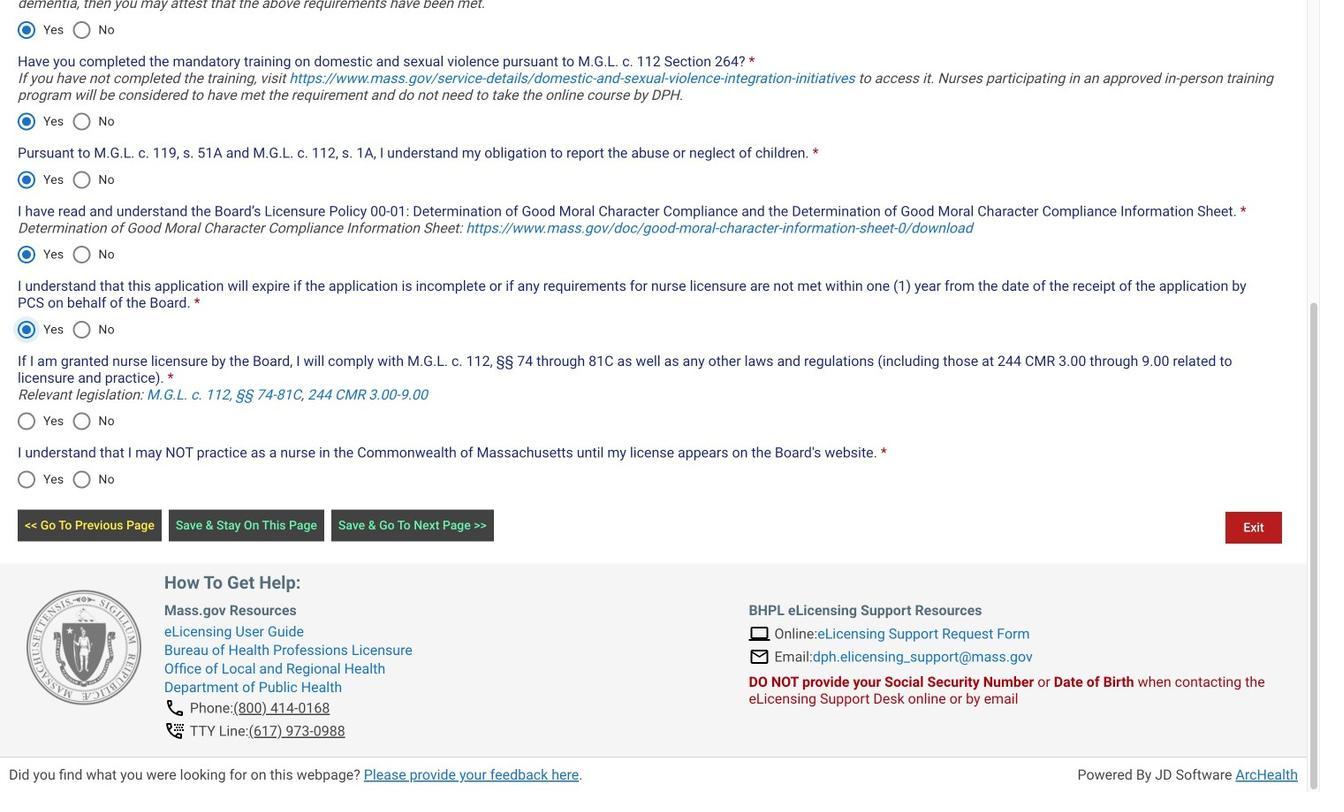 Task type: describe. For each thing, give the bounding box(es) containing it.
3 option group from the top
[[8, 159, 124, 201]]

2 option group from the top
[[8, 100, 124, 143]]

massachusetts state seal image
[[27, 590, 141, 705]]

6 option group from the top
[[8, 400, 124, 443]]

1 option group from the top
[[8, 9, 124, 51]]



Task type: locate. For each thing, give the bounding box(es) containing it.
7 option group from the top
[[8, 458, 124, 501]]

4 option group from the top
[[8, 233, 124, 276]]

option group
[[8, 9, 124, 51], [8, 100, 124, 143], [8, 159, 124, 201], [8, 233, 124, 276], [8, 308, 124, 351], [8, 400, 124, 443], [8, 458, 124, 501]]

5 option group from the top
[[8, 308, 124, 351]]



Task type: vqa. For each thing, say whether or not it's contained in the screenshot.
the bottommost no color image
no



